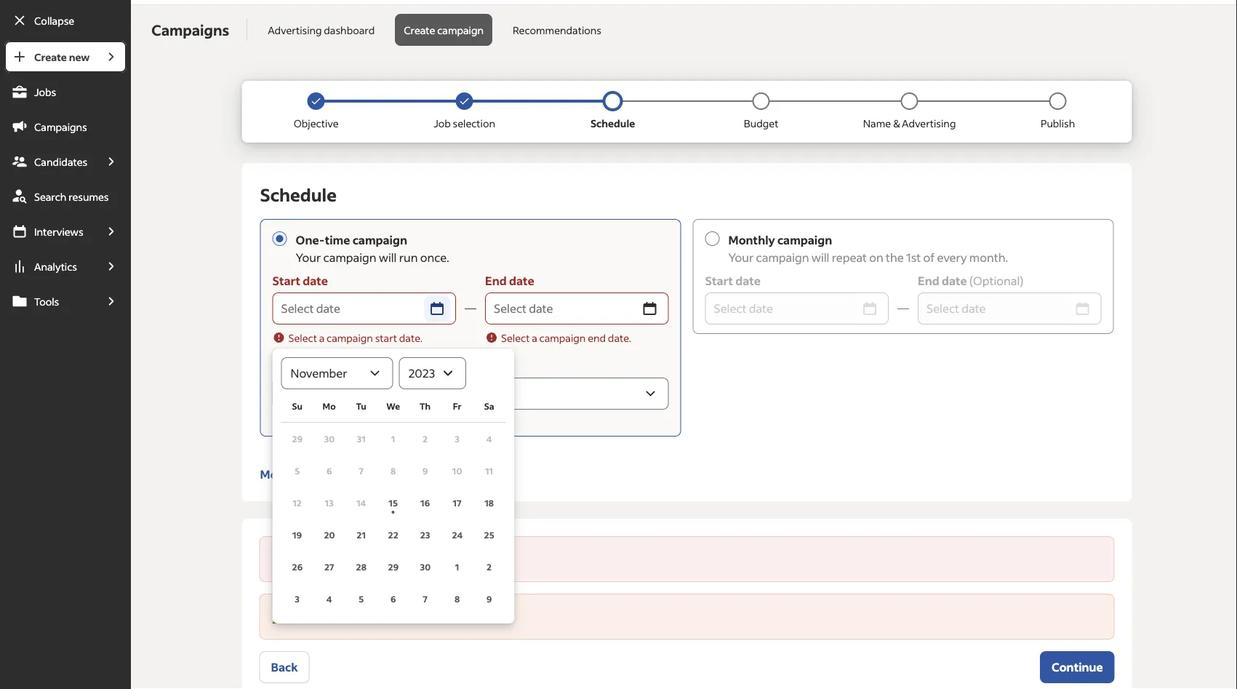 Task type: locate. For each thing, give the bounding box(es) containing it.
0 horizontal spatial 6
[[327, 465, 332, 477]]

0 horizontal spatial 30
[[324, 433, 335, 445]]

8 down 24 button
[[455, 593, 460, 605]]

advertising dashboard link
[[259, 14, 384, 46]]

1 vertical spatial 1
[[455, 561, 459, 573]]

1 vertical spatial 2 button
[[473, 551, 506, 583]]

start
[[273, 274, 301, 289]]

4
[[487, 433, 492, 445], [327, 593, 332, 605]]

a left "job"
[[332, 553, 337, 566]]

2 will from the left
[[812, 250, 830, 265]]

1 horizontal spatial 8
[[455, 593, 460, 605]]

error image up end date type
[[273, 331, 286, 345]]

date left type
[[297, 359, 322, 374]]

25 button
[[473, 519, 506, 551]]

1 vertical spatial 9
[[487, 593, 492, 605]]

19
[[293, 529, 302, 541]]

10
[[453, 465, 462, 477]]

30 button left 31
[[313, 423, 345, 455]]

0 horizontal spatial create
[[34, 50, 67, 63]]

interviews link
[[4, 215, 96, 247]]

0 horizontal spatial 3
[[295, 593, 300, 605]]

7 down 31 button
[[359, 465, 364, 477]]

start
[[375, 332, 397, 345]]

21 button
[[345, 519, 377, 551]]

error image for start
[[273, 331, 286, 345]]

1 horizontal spatial end
[[485, 274, 507, 289]]

job
[[339, 553, 354, 566]]

0 horizontal spatial 9
[[423, 465, 428, 477]]

30 left 31
[[324, 433, 335, 445]]

campaign inside create campaign link
[[438, 24, 484, 37]]

7 button up 14
[[345, 455, 377, 487]]

select a campaign end date.
[[501, 332, 632, 345]]

1 button right 31
[[377, 423, 409, 455]]

0 vertical spatial schedule
[[591, 117, 636, 130]]

0 vertical spatial create
[[404, 24, 436, 37]]

1 horizontal spatial your
[[729, 250, 754, 265]]

1 horizontal spatial 29 button
[[377, 551, 409, 583]]

2 button down th
[[409, 423, 441, 455]]

3 button up 10 on the left bottom of page
[[441, 423, 473, 455]]

1 error image from the left
[[273, 331, 286, 345]]

create right 'dashboard'
[[404, 24, 436, 37]]

1 horizontal spatial 3
[[455, 433, 460, 445]]

5 up selected.
[[359, 593, 364, 605]]

end up su
[[273, 359, 294, 374]]

your
[[296, 250, 321, 265], [729, 250, 754, 265]]

1 vertical spatial 7
[[423, 593, 428, 605]]

selected.
[[338, 611, 380, 624]]

30 down 23 button
[[420, 561, 431, 573]]

0 vertical spatial 9 button
[[409, 455, 441, 487]]

8 button down 24 button
[[441, 583, 473, 615]]

will inside one-time campaign your campaign will run once.
[[379, 250, 397, 265]]

8 button up 15
[[377, 455, 409, 487]]

Start date field
[[273, 293, 424, 325]]

date. right start
[[399, 332, 423, 345]]

1 horizontal spatial 9 button
[[473, 583, 506, 615]]

4 button down 27
[[313, 583, 345, 615]]

1 horizontal spatial 2 button
[[473, 551, 506, 583]]

sa
[[484, 401, 495, 412]]

4 up 11
[[487, 433, 492, 445]]

0 vertical spatial 29
[[292, 433, 303, 445]]

0 vertical spatial 9
[[423, 465, 428, 477]]

1 vertical spatial 1 button
[[441, 551, 473, 583]]

on
[[870, 250, 884, 265]]

1 vertical spatial 2
[[487, 561, 492, 573]]

10 button
[[441, 455, 473, 487]]

error image for end
[[485, 331, 499, 345]]

0 vertical spatial 30
[[324, 433, 335, 445]]

30 button
[[313, 423, 345, 455], [409, 551, 441, 583]]

24
[[452, 529, 463, 541]]

1 vertical spatial 8
[[455, 593, 460, 605]]

2 button down 25
[[473, 551, 506, 583]]

None radio
[[273, 232, 287, 246], [706, 232, 720, 246], [273, 232, 287, 246], [706, 232, 720, 246]]

6 button down the source.
[[377, 583, 409, 615]]

0 horizontal spatial 8
[[391, 465, 396, 477]]

9 down 25 button
[[487, 593, 492, 605]]

0 horizontal spatial campaigns
[[34, 120, 87, 133]]

no jobs selected. group
[[260, 594, 1115, 640]]

1 vertical spatial 5 button
[[345, 583, 377, 615]]

1 vertical spatial 6
[[391, 593, 396, 605]]

0 horizontal spatial 8 button
[[377, 455, 409, 487]]

2 error image from the left
[[485, 331, 499, 345]]

29 down 22 button
[[388, 561, 399, 573]]

0 vertical spatial 5
[[295, 465, 300, 477]]

end for end date type
[[273, 359, 294, 374]]

1 horizontal spatial 6
[[391, 593, 396, 605]]

29 button down su
[[281, 423, 313, 455]]

1 right 31 button
[[391, 433, 395, 445]]

options
[[292, 467, 334, 482]]

31 button
[[345, 423, 377, 455]]

1 horizontal spatial campaigns
[[152, 21, 229, 40]]

select a campaign start date.
[[289, 332, 423, 345]]

7 button
[[345, 455, 377, 487], [409, 583, 441, 615]]

0 vertical spatial 3 button
[[441, 423, 473, 455]]

1 horizontal spatial 5 button
[[345, 583, 377, 615]]

5 button up the 12
[[281, 455, 313, 487]]

select up end date type
[[289, 332, 317, 345]]

5 right the more
[[295, 465, 300, 477]]

every
[[938, 250, 968, 265]]

jobs link
[[4, 76, 127, 108]]

2 down 25 button
[[487, 561, 492, 573]]

28
[[356, 561, 367, 573]]

13
[[325, 497, 334, 509]]

8 button
[[377, 455, 409, 487], [441, 583, 473, 615]]

3 button down 26
[[281, 583, 313, 615]]

3 down 26 button
[[295, 593, 300, 605]]

0 vertical spatial 2 button
[[409, 423, 441, 455]]

a up end date type
[[319, 332, 325, 345]]

4 button up 11
[[473, 423, 506, 455]]

2 your from the left
[[729, 250, 754, 265]]

6 button
[[313, 455, 345, 487], [377, 583, 409, 615]]

0 vertical spatial 4
[[487, 433, 492, 445]]

0 vertical spatial advertising
[[268, 24, 322, 37]]

0 horizontal spatial error image
[[273, 331, 286, 345]]

Select date field
[[706, 293, 857, 325]]

0 horizontal spatial 1
[[391, 433, 395, 445]]

5 button
[[281, 455, 313, 487], [345, 583, 377, 615]]

error image down end date
[[485, 331, 499, 345]]

create for create new
[[34, 50, 67, 63]]

1 will from the left
[[379, 250, 397, 265]]

0 horizontal spatial 3 button
[[281, 583, 313, 615]]

0 horizontal spatial end
[[273, 359, 294, 374]]

menu bar
[[0, 41, 131, 689]]

0 vertical spatial 5 button
[[281, 455, 313, 487]]

0 horizontal spatial 7 button
[[345, 455, 377, 487]]

1 down 24 button
[[455, 561, 459, 573]]

0 vertical spatial 1
[[391, 433, 395, 445]]

9 left 10 on the left bottom of page
[[423, 465, 428, 477]]

0 vertical spatial 6
[[327, 465, 332, 477]]

search resumes link
[[4, 180, 127, 213]]

0 horizontal spatial 2
[[423, 433, 428, 445]]

select down end date field
[[501, 332, 530, 345]]

9 button
[[409, 455, 441, 487], [473, 583, 506, 615]]

1 date. from the left
[[399, 332, 423, 345]]

1 horizontal spatial 9
[[487, 593, 492, 605]]

advertising left 'dashboard'
[[268, 24, 322, 37]]

0 vertical spatial end
[[485, 274, 507, 289]]

27
[[325, 561, 334, 573]]

will left run
[[379, 250, 397, 265]]

29 button right 28
[[377, 551, 409, 583]]

schedule
[[591, 117, 636, 130], [260, 183, 337, 206]]

a inside group
[[332, 553, 337, 566]]

0 vertical spatial 8
[[391, 465, 396, 477]]

3 for the right 3 button
[[455, 433, 460, 445]]

16 button
[[409, 487, 441, 519]]

9
[[423, 465, 428, 477], [487, 593, 492, 605]]

a for start date
[[319, 332, 325, 345]]

end
[[485, 274, 507, 289], [273, 359, 294, 374]]

31
[[357, 433, 366, 445]]

1 horizontal spatial create
[[404, 24, 436, 37]]

0 vertical spatial 2
[[423, 433, 428, 445]]

0 vertical spatial 8 button
[[377, 455, 409, 487]]

search
[[34, 190, 66, 203]]

0 horizontal spatial advertising
[[268, 24, 322, 37]]

campaigns
[[152, 21, 229, 40], [34, 120, 87, 133]]

date. right the end
[[608, 332, 632, 345]]

will inside monthly campaign your campaign will repeat on the 1st of every month.
[[812, 250, 830, 265]]

a
[[319, 332, 325, 345], [532, 332, 538, 345], [332, 553, 337, 566]]

7
[[359, 465, 364, 477], [423, 593, 428, 605]]

30 button down 23
[[409, 551, 441, 583]]

create left new
[[34, 50, 67, 63]]

a down end date field
[[532, 332, 538, 345]]

0 horizontal spatial 29 button
[[281, 423, 313, 455]]

job selection
[[434, 117, 496, 130]]

1 button down 24
[[441, 551, 473, 583]]

2 for top 2 button
[[423, 433, 428, 445]]

6 for the right 6 button
[[391, 593, 396, 605]]

0 vertical spatial campaigns
[[152, 21, 229, 40]]

20 button
[[313, 519, 345, 551]]

30
[[324, 433, 335, 445], [420, 561, 431, 573]]

advertising right &
[[902, 117, 957, 130]]

0 horizontal spatial 4
[[327, 593, 332, 605]]

your down one-
[[296, 250, 321, 265]]

4 up jobs
[[327, 593, 332, 605]]

1 horizontal spatial 2
[[487, 561, 492, 573]]

1 vertical spatial 5
[[359, 593, 364, 605]]

0 vertical spatial 7 button
[[345, 455, 377, 487]]

0 horizontal spatial 6 button
[[313, 455, 345, 487]]

29 up more options 'button'
[[292, 433, 303, 445]]

9 button down 25 button
[[473, 583, 506, 615]]

6 button up '13'
[[313, 455, 345, 487]]

select down 20 'button'
[[301, 553, 330, 566]]

end up end date field
[[485, 274, 507, 289]]

4 button
[[473, 423, 506, 455], [313, 583, 345, 615]]

1 horizontal spatial date.
[[608, 332, 632, 345]]

a for end date
[[532, 332, 538, 345]]

continue button
[[1041, 652, 1115, 684]]

1 vertical spatial 30
[[420, 561, 431, 573]]

tools link
[[4, 285, 96, 317]]

1 horizontal spatial 8 button
[[441, 583, 473, 615]]

2 down th
[[423, 433, 428, 445]]

1 vertical spatial 29 button
[[377, 551, 409, 583]]

1
[[391, 433, 395, 445], [455, 561, 459, 573]]

1 horizontal spatial 4
[[487, 433, 492, 445]]

5
[[295, 465, 300, 477], [359, 593, 364, 605]]

23
[[420, 529, 430, 541]]

your down monthly at the top of the page
[[729, 250, 754, 265]]

7 down 23 button
[[423, 593, 428, 605]]

5 for leftmost the '5' button
[[295, 465, 300, 477]]

14
[[357, 497, 366, 509]]

2 horizontal spatial a
[[532, 332, 538, 345]]

1 vertical spatial 6 button
[[377, 583, 409, 615]]

1 vertical spatial campaigns
[[34, 120, 87, 133]]

0 horizontal spatial 5
[[295, 465, 300, 477]]

end for end date
[[485, 274, 507, 289]]

1 horizontal spatial advertising
[[902, 117, 957, 130]]

1 horizontal spatial 6 button
[[377, 583, 409, 615]]

7 button down 23 button
[[409, 583, 441, 615]]

0 horizontal spatial will
[[379, 250, 397, 265]]

15 button
[[377, 487, 409, 519]]

3 up 10 on the left bottom of page
[[455, 433, 460, 445]]

29
[[292, 433, 303, 445], [388, 561, 399, 573]]

1 your from the left
[[296, 250, 321, 265]]

0 horizontal spatial a
[[319, 332, 325, 345]]

create inside create campaign link
[[404, 24, 436, 37]]

0 horizontal spatial 29
[[292, 433, 303, 445]]

9 for leftmost 9 button
[[423, 465, 428, 477]]

0 horizontal spatial 4 button
[[313, 583, 345, 615]]

9 button up 16
[[409, 455, 441, 487]]

tools
[[34, 295, 59, 308]]

29 button
[[281, 423, 313, 455], [377, 551, 409, 583]]

19 button
[[281, 519, 313, 551]]

date right the start
[[303, 274, 328, 289]]

create campaign link
[[395, 14, 493, 46]]

date.
[[399, 332, 423, 345], [608, 332, 632, 345]]

your inside one-time campaign your campaign will run once.
[[296, 250, 321, 265]]

monthly
[[729, 233, 776, 248]]

0 horizontal spatial 30 button
[[313, 423, 345, 455]]

back
[[271, 660, 298, 675]]

grid
[[281, 390, 506, 615]]

job
[[434, 117, 451, 130]]

1 horizontal spatial will
[[812, 250, 830, 265]]

no jobs selected.
[[301, 611, 380, 624]]

27 button
[[313, 551, 345, 583]]

1 vertical spatial 29
[[388, 561, 399, 573]]

interviews
[[34, 225, 83, 238]]

create inside "create new" link
[[34, 50, 67, 63]]

date up end date field
[[509, 274, 535, 289]]

start date
[[273, 274, 328, 289]]

2 date. from the left
[[608, 332, 632, 345]]

8 up 15
[[391, 465, 396, 477]]

5 button down 28
[[345, 583, 377, 615]]

1 vertical spatial create
[[34, 50, 67, 63]]

1 vertical spatial end
[[273, 359, 294, 374]]

select for end
[[501, 332, 530, 345]]

1 horizontal spatial 29
[[388, 561, 399, 573]]

1 horizontal spatial error image
[[485, 331, 499, 345]]

will left repeat
[[812, 250, 830, 265]]

error image
[[273, 331, 286, 345], [485, 331, 499, 345]]

date for start date
[[303, 274, 328, 289]]

1 vertical spatial schedule
[[260, 183, 337, 206]]

1 horizontal spatial 30 button
[[409, 551, 441, 583]]

1 horizontal spatial 7 button
[[409, 583, 441, 615]]



Task type: describe. For each thing, give the bounding box(es) containing it.
select a job source. group
[[260, 537, 1115, 583]]

run
[[399, 250, 418, 265]]

create for create campaign
[[404, 24, 436, 37]]

tu
[[356, 401, 367, 412]]

1 horizontal spatial 1 button
[[441, 551, 473, 583]]

advertising dashboard
[[268, 24, 375, 37]]

one-time campaign your campaign will run once.
[[296, 233, 450, 265]]

grid containing su
[[281, 390, 506, 615]]

11
[[485, 465, 494, 477]]

26 button
[[281, 551, 313, 583]]

21
[[357, 529, 366, 541]]

menu bar containing create new
[[0, 41, 131, 689]]

date. for end date
[[608, 332, 632, 345]]

14 button
[[345, 487, 377, 519]]

25
[[484, 529, 495, 541]]

0 vertical spatial 4 button
[[473, 423, 506, 455]]

objective
[[294, 117, 339, 130]]

1 horizontal spatial 3 button
[[441, 423, 473, 455]]

campaigns link
[[4, 111, 127, 143]]

24 button
[[441, 519, 473, 551]]

11 button
[[473, 455, 506, 487]]

date for end date
[[509, 274, 535, 289]]

create new link
[[4, 41, 96, 73]]

&
[[894, 117, 900, 130]]

12
[[293, 497, 302, 509]]

new
[[69, 50, 90, 63]]

1 vertical spatial 9 button
[[473, 583, 506, 615]]

2 for 2 button to the bottom
[[487, 561, 492, 573]]

the
[[886, 250, 904, 265]]

choose a date image
[[429, 300, 446, 318]]

analytics link
[[4, 250, 96, 282]]

monthly campaign your campaign will repeat on the 1st of every month.
[[729, 233, 1009, 265]]

0 horizontal spatial 7
[[359, 465, 364, 477]]

select for start
[[289, 332, 317, 345]]

0 horizontal spatial 5 button
[[281, 455, 313, 487]]

collapse button
[[4, 4, 127, 36]]

mo
[[323, 401, 336, 412]]

selection
[[453, 117, 496, 130]]

13 button
[[313, 487, 345, 519]]

name & advertising
[[864, 117, 957, 130]]

end date type
[[273, 359, 349, 374]]

create campaign
[[404, 24, 484, 37]]

analytics
[[34, 260, 77, 273]]

more
[[260, 467, 289, 482]]

time
[[325, 233, 350, 248]]

0 vertical spatial 30 button
[[313, 423, 345, 455]]

3 for 3 button to the bottom
[[295, 593, 300, 605]]

18 button
[[473, 487, 506, 519]]

1 horizontal spatial 30
[[420, 561, 431, 573]]

1st
[[907, 250, 922, 265]]

name
[[864, 117, 892, 130]]

create new
[[34, 50, 90, 63]]

1 vertical spatial 8 button
[[441, 583, 473, 615]]

month.
[[970, 250, 1009, 265]]

23 button
[[409, 519, 441, 551]]

end date
[[485, 274, 535, 289]]

22
[[388, 529, 399, 541]]

8 for the bottommost 8 button
[[455, 593, 460, 605]]

15
[[389, 497, 398, 509]]

recommendations link
[[504, 14, 611, 46]]

budget
[[744, 117, 779, 130]]

1 horizontal spatial 1
[[455, 561, 459, 573]]

search resumes
[[34, 190, 109, 203]]

(Optional) field
[[919, 293, 1070, 325]]

17 button
[[441, 487, 473, 519]]

0 horizontal spatial 1 button
[[377, 423, 409, 455]]

more options button
[[260, 449, 357, 484]]

5 for bottom the '5' button
[[359, 593, 364, 605]]

End date field
[[485, 293, 637, 325]]

1 vertical spatial 4 button
[[313, 583, 345, 615]]

9 for bottommost 9 button
[[487, 593, 492, 605]]

su
[[292, 401, 303, 412]]

date. for start date
[[399, 332, 423, 345]]

source.
[[356, 553, 390, 566]]

choose a date image
[[642, 300, 659, 318]]

back button
[[260, 652, 310, 684]]

repeat
[[832, 250, 868, 265]]

candidates link
[[4, 146, 96, 178]]

collapse
[[34, 14, 74, 27]]

17
[[453, 497, 462, 509]]

your inside monthly campaign your campaign will repeat on the 1st of every month.
[[729, 250, 754, 265]]

no
[[301, 611, 315, 624]]

end
[[588, 332, 606, 345]]

1 horizontal spatial schedule
[[591, 117, 636, 130]]

jobs
[[317, 611, 336, 624]]

1 vertical spatial 30 button
[[409, 551, 441, 583]]

0 horizontal spatial 9 button
[[409, 455, 441, 487]]

26
[[292, 561, 303, 573]]

recommendations
[[513, 24, 602, 37]]

1 vertical spatial 3 button
[[281, 583, 313, 615]]

th
[[420, 401, 431, 412]]

one-
[[296, 233, 325, 248]]

1 vertical spatial 4
[[327, 593, 332, 605]]

resumes
[[69, 190, 109, 203]]

8 for leftmost 8 button
[[391, 465, 396, 477]]

once.
[[420, 250, 450, 265]]

publish
[[1041, 117, 1076, 130]]

1 horizontal spatial 7
[[423, 593, 428, 605]]

6 for leftmost 6 button
[[327, 465, 332, 477]]

20
[[324, 529, 335, 541]]

fr
[[453, 401, 462, 412]]

22 button
[[377, 519, 409, 551]]

more options
[[260, 467, 334, 482]]

date for end date type
[[297, 359, 322, 374]]

select inside group
[[301, 553, 330, 566]]

of
[[924, 250, 935, 265]]

18
[[485, 497, 494, 509]]

jobs
[[34, 85, 56, 98]]

type
[[324, 359, 349, 374]]



Task type: vqa. For each thing, say whether or not it's contained in the screenshot.


